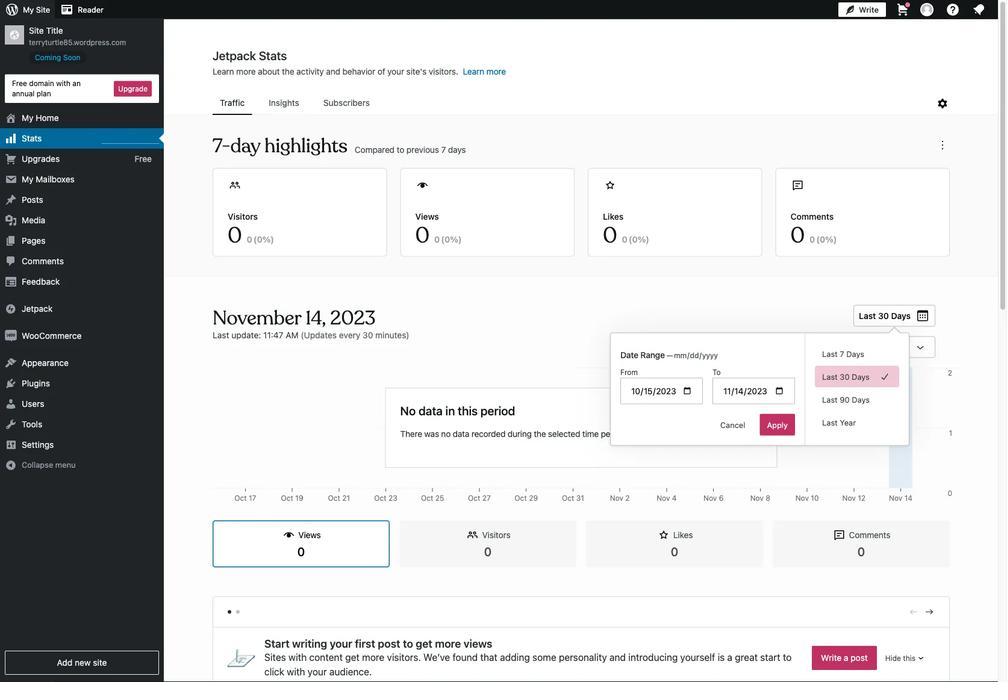 Task type: locate. For each thing, give the bounding box(es) containing it.
last left the '90' at the right of page
[[823, 395, 838, 404]]

2 oct from the left
[[281, 495, 294, 503]]

my left home
[[22, 113, 33, 123]]

last 30 days button up last 90 days button
[[816, 366, 900, 388]]

0 vertical spatial 7
[[442, 145, 446, 155]]

7 inside jetpack stats main content
[[442, 145, 446, 155]]

annual plan
[[12, 89, 51, 98]]

0 horizontal spatial likes
[[603, 212, 624, 222]]

1 vertical spatial 100,000
[[925, 495, 953, 503]]

post inside 'write a post' button
[[851, 654, 868, 664]]

oct 17
[[235, 495, 256, 503]]

0 vertical spatial your
[[388, 67, 404, 77]]

1 horizontal spatial more
[[362, 652, 385, 664]]

adding
[[500, 652, 530, 664]]

likes inside the likes 0
[[674, 531, 693, 541]]

1 vertical spatial my
[[22, 113, 33, 123]]

7 oct from the left
[[515, 495, 527, 503]]

with
[[56, 79, 70, 88], [289, 652, 307, 664], [287, 667, 305, 678]]

1 nov from the left
[[610, 495, 624, 503]]

your down content
[[308, 667, 327, 678]]

3 oct from the left
[[328, 495, 341, 503]]

( for likes 0 0 ( 0 %)
[[629, 234, 633, 244]]

appearance link
[[0, 353, 164, 374]]

1 vertical spatial last 30 days
[[823, 373, 870, 382]]

my up posts at the top left
[[22, 175, 33, 184]]

the right the about
[[282, 67, 294, 77]]

6 nov from the left
[[843, 495, 856, 503]]

1 horizontal spatial the
[[534, 429, 546, 439]]

0 horizontal spatial free
[[12, 79, 27, 88]]

my for my mailboxes
[[22, 175, 33, 184]]

nov for nov 12
[[843, 495, 856, 503]]

0 vertical spatial free
[[12, 79, 27, 88]]

1 vertical spatial and
[[610, 652, 626, 664]]

previous
[[407, 145, 439, 155]]

woocommerce
[[22, 331, 82, 341]]

your inside jetpack stats learn more about the activity and behavior of your site's visitors. learn more
[[388, 67, 404, 77]]

0 horizontal spatial more
[[236, 67, 256, 77]]

visitors. right site's
[[429, 67, 459, 77]]

2 horizontal spatial a
[[844, 654, 849, 664]]

3 %) from the left
[[638, 234, 650, 244]]

oct left 27
[[468, 495, 481, 503]]

visitors
[[228, 212, 258, 222], [482, 531, 511, 541]]

img image inside woocommerce link
[[5, 330, 17, 342]]

menu
[[213, 92, 936, 115]]

to left the previous
[[397, 145, 405, 155]]

2
[[949, 369, 953, 378], [626, 495, 630, 503]]

last year button
[[816, 412, 900, 434]]

nov left the 8
[[751, 495, 764, 503]]

oct for oct 27
[[468, 495, 481, 503]]

1 vertical spatial get
[[346, 652, 360, 664]]

none checkbox inside jetpack stats main content
[[725, 341, 737, 354]]

1
[[950, 429, 953, 438]]

1 horizontal spatial this
[[904, 655, 916, 663]]

3 nov from the left
[[704, 495, 717, 503]]

last 30 days inside jetpack stats main content
[[860, 311, 911, 321]]

0 horizontal spatial 7
[[442, 145, 446, 155]]

mailboxes
[[36, 175, 75, 184]]

range
[[641, 350, 665, 360]]

2 100,000 from the top
[[925, 495, 953, 503]]

21
[[343, 495, 350, 503]]

date
[[621, 350, 639, 360]]

None checkbox
[[725, 341, 737, 354]]

menu inside jetpack stats main content
[[213, 92, 936, 115]]

1 ( from the left
[[254, 234, 257, 244]]

1 horizontal spatial visitors
[[482, 531, 511, 541]]

nov 8
[[751, 495, 771, 503]]

( inside "likes 0 0 ( 0 %)"
[[629, 234, 633, 244]]

0 vertical spatial write
[[860, 5, 879, 14]]

with right click
[[287, 667, 305, 678]]

0 horizontal spatial comments
[[22, 257, 64, 266]]

7 left days
[[442, 145, 446, 155]]

add new site link
[[5, 652, 159, 676]]

oct left 17
[[235, 495, 247, 503]]

4 ( from the left
[[817, 234, 820, 244]]

( inside views 0 0 ( 0 %)
[[441, 234, 445, 244]]

(updates
[[301, 330, 337, 340]]

1 vertical spatial likes
[[674, 531, 693, 541]]

appearance
[[22, 358, 69, 368]]

1 vertical spatial 7
[[840, 350, 845, 359]]

7 up the '90' at the right of page
[[840, 350, 845, 359]]

nov left 4
[[657, 495, 671, 503]]

30 inside november 14, 2023 last update: 11:47 am (updates every 30 minutes)
[[363, 330, 373, 340]]

2 img image from the top
[[5, 330, 17, 342]]

0 horizontal spatial and
[[326, 67, 341, 77]]

users
[[22, 399, 44, 409]]

(
[[254, 234, 257, 244], [441, 234, 445, 244], [629, 234, 633, 244], [817, 234, 820, 244]]

30
[[879, 311, 890, 321], [363, 330, 373, 340], [840, 373, 850, 382]]

oct for oct 17
[[235, 495, 247, 503]]

0 vertical spatial views
[[416, 212, 439, 222]]

days
[[448, 145, 466, 155]]

oct 31
[[562, 495, 585, 503]]

the right during
[[534, 429, 546, 439]]

%) inside views 0 0 ( 0 %)
[[450, 234, 462, 244]]

time image
[[1002, 46, 1008, 57]]

1 img image from the top
[[5, 303, 17, 315]]

1 vertical spatial visitors
[[482, 531, 511, 541]]

img image left woocommerce
[[5, 330, 17, 342]]

oct left 25 on the bottom
[[421, 495, 434, 503]]

last 30 days up last 90 days
[[823, 373, 870, 382]]

a right is on the bottom of the page
[[728, 652, 733, 664]]

last left update:
[[213, 330, 229, 340]]

1 horizontal spatial 7
[[840, 350, 845, 359]]

0 horizontal spatial post
[[378, 638, 401, 651]]

and right personality
[[610, 652, 626, 664]]

in
[[446, 404, 455, 418]]

4 oct from the left
[[374, 495, 387, 503]]

1 vertical spatial with
[[289, 652, 307, 664]]

jetpack stats main content
[[165, 48, 1008, 683]]

different
[[686, 429, 718, 439]]

with inside "free domain with an annual plan"
[[56, 79, 70, 88]]

0 vertical spatial visitors.
[[429, 67, 459, 77]]

31
[[577, 495, 585, 503]]

2 vertical spatial your
[[308, 667, 327, 678]]

oct left 31
[[562, 495, 575, 503]]

compared
[[355, 145, 395, 155]]

users link
[[0, 394, 164, 415]]

period.
[[601, 429, 628, 439]]

0 vertical spatial and
[[326, 67, 341, 77]]

this right hide
[[904, 655, 916, 663]]

get
[[416, 638, 433, 651], [346, 652, 360, 664]]

1 horizontal spatial 30
[[840, 373, 850, 382]]

0 vertical spatial 100,000
[[925, 369, 953, 378]]

time left range.
[[720, 429, 737, 439]]

views inside views 0 0 ( 0 %)
[[416, 212, 439, 222]]

nov for nov 14
[[890, 495, 903, 503]]

%) inside "likes 0 0 ( 0 %)"
[[638, 234, 650, 244]]

0 horizontal spatial 30
[[363, 330, 373, 340]]

my left reader link
[[23, 5, 34, 14]]

1 vertical spatial this
[[904, 655, 916, 663]]

0 horizontal spatial 2
[[626, 495, 630, 503]]

title
[[46, 26, 63, 36]]

( inside comments 0 0 ( 0 %)
[[817, 234, 820, 244]]

collapse menu link
[[0, 456, 164, 476]]

the inside jetpack stats learn more about the activity and behavior of your site's visitors. learn more
[[282, 67, 294, 77]]

free
[[12, 79, 27, 88], [135, 154, 152, 164]]

nov 12
[[843, 495, 866, 503]]

nov right 31
[[610, 495, 624, 503]]

click
[[265, 667, 285, 678]]

last inside november 14, 2023 last update: 11:47 am (updates every 30 minutes)
[[213, 330, 229, 340]]

0 vertical spatial more
[[236, 67, 256, 77]]

7
[[442, 145, 446, 155], [840, 350, 845, 359]]

oct left 19
[[281, 495, 294, 503]]

nov for nov 2
[[610, 495, 624, 503]]

img image left jetpack
[[5, 303, 17, 315]]

reader
[[78, 5, 104, 14]]

0 vertical spatial the
[[282, 67, 294, 77]]

2 for 100,000 2 1 0
[[949, 369, 953, 378]]

1 horizontal spatial likes
[[674, 531, 693, 541]]

1 vertical spatial site
[[29, 26, 44, 36]]

1 horizontal spatial comments
[[791, 212, 834, 222]]

2 horizontal spatial your
[[388, 67, 404, 77]]

my for my home
[[22, 113, 33, 123]]

feedback
[[22, 277, 60, 287]]

2 nov from the left
[[657, 495, 671, 503]]

1 vertical spatial write
[[822, 654, 842, 664]]

my site link
[[0, 0, 55, 19]]

next image
[[925, 607, 935, 618]]

0 horizontal spatial the
[[282, 67, 294, 77]]

visitors. left "we've"
[[387, 652, 421, 664]]

visitors 0 0 ( 0 %)
[[228, 212, 274, 250]]

posts link
[[0, 190, 164, 210]]

1 time from the left
[[583, 429, 599, 439]]

a inside 'write a post' button
[[844, 654, 849, 664]]

data left in
[[419, 404, 443, 418]]

personality
[[559, 652, 607, 664]]

this right in
[[458, 404, 478, 418]]

2 vertical spatial views
[[299, 531, 321, 541]]

1 vertical spatial free
[[135, 154, 152, 164]]

0 vertical spatial post
[[378, 638, 401, 651]]

get up audience.
[[346, 652, 360, 664]]

1 horizontal spatial write
[[860, 5, 879, 14]]

1 horizontal spatial post
[[851, 654, 868, 664]]

date range tooltip
[[605, 327, 910, 446]]

nov
[[610, 495, 624, 503], [657, 495, 671, 503], [704, 495, 717, 503], [751, 495, 764, 503], [796, 495, 809, 503], [843, 495, 856, 503], [890, 495, 903, 503]]

1 vertical spatial your
[[330, 638, 353, 651]]

1 vertical spatial img image
[[5, 330, 17, 342]]

0 vertical spatial last 30 days
[[860, 311, 911, 321]]

1 horizontal spatial get
[[416, 638, 433, 651]]

%) inside visitors 0 0 ( 0 %)
[[263, 234, 274, 244]]

write a post button
[[813, 647, 878, 671]]

0 vertical spatial comments
[[791, 212, 834, 222]]

1 vertical spatial data
[[453, 429, 470, 439]]

5 nov from the left
[[796, 495, 809, 503]]

no
[[401, 404, 416, 418]]

0
[[228, 222, 242, 250], [416, 222, 430, 250], [603, 222, 618, 250], [791, 222, 805, 250], [247, 234, 252, 244], [257, 234, 263, 244], [435, 234, 440, 244], [445, 234, 450, 244], [622, 234, 628, 244], [633, 234, 638, 244], [810, 234, 816, 244], [820, 234, 826, 244], [948, 490, 953, 498], [298, 545, 305, 559], [484, 545, 492, 559], [671, 545, 679, 559], [858, 545, 866, 559]]

hide this button
[[878, 647, 935, 670]]

views inside views 0
[[299, 531, 321, 541]]

To date field
[[713, 378, 796, 405]]

oct left 29 at the right
[[515, 495, 527, 503]]

2 ( from the left
[[441, 234, 445, 244]]

oct for oct 29
[[515, 495, 527, 503]]

to right the start
[[784, 652, 792, 664]]

img image inside jetpack link
[[5, 303, 17, 315]]

introducing
[[629, 652, 678, 664]]

0 horizontal spatial visitors.
[[387, 652, 421, 664]]

0 vertical spatial img image
[[5, 303, 17, 315]]

get up "we've"
[[416, 638, 433, 651]]

last 30 days inside date range tooltip
[[823, 373, 870, 382]]

nov left 14
[[890, 495, 903, 503]]

oct left 23
[[374, 495, 387, 503]]

likes inside "likes 0 0 ( 0 %)"
[[603, 212, 624, 222]]

last 30 days button up last 7 days button
[[854, 305, 936, 327]]

oct for oct 25
[[421, 495, 434, 503]]

selected
[[548, 429, 581, 439]]

1 horizontal spatial and
[[610, 652, 626, 664]]

1 horizontal spatial 2
[[949, 369, 953, 378]]

menu containing traffic
[[213, 92, 936, 115]]

more
[[236, 67, 256, 77], [362, 652, 385, 664]]

comments for comments 0
[[850, 531, 891, 541]]

0 horizontal spatial get
[[346, 652, 360, 664]]

comments inside comments 0 0 ( 0 %)
[[791, 212, 834, 222]]

data
[[419, 404, 443, 418], [453, 429, 470, 439]]

a left hide
[[844, 654, 849, 664]]

1 horizontal spatial views
[[416, 212, 439, 222]]

last down 'last 7 days'
[[823, 373, 838, 382]]

new
[[75, 659, 91, 668]]

time left period.
[[583, 429, 599, 439]]

1 vertical spatial comments
[[22, 257, 64, 266]]

4
[[673, 495, 677, 503]]

1 vertical spatial more
[[362, 652, 385, 664]]

5 oct from the left
[[421, 495, 434, 503]]

data right "no"
[[453, 429, 470, 439]]

1 %) from the left
[[263, 234, 274, 244]]

we've
[[424, 652, 450, 664]]

%) inside comments 0 0 ( 0 %)
[[826, 234, 838, 244]]

4 %) from the left
[[826, 234, 838, 244]]

update:
[[232, 330, 261, 340]]

comments link
[[0, 251, 164, 272]]

site inside "my site" link
[[36, 5, 50, 14]]

8 oct from the left
[[562, 495, 575, 503]]

oct for oct 21
[[328, 495, 341, 503]]

free up annual plan
[[12, 79, 27, 88]]

oct left 21
[[328, 495, 341, 503]]

time
[[583, 429, 599, 439], [720, 429, 737, 439]]

site inside the site title terryturtle85.wordpress.com
[[29, 26, 44, 36]]

settings link
[[0, 435, 164, 456]]

my mailboxes link
[[0, 169, 164, 190]]

post left hide
[[851, 654, 868, 664]]

days inside last 90 days button
[[852, 395, 870, 404]]

site up title
[[36, 5, 50, 14]]

0 vertical spatial 30
[[879, 311, 890, 321]]

stats link
[[0, 128, 164, 149]]

collapse menu
[[22, 461, 76, 470]]

0 horizontal spatial visitors
[[228, 212, 258, 222]]

0 vertical spatial site
[[36, 5, 50, 14]]

0 vertical spatial visitors
[[228, 212, 258, 222]]

days
[[892, 311, 911, 321], [847, 350, 865, 359], [852, 373, 870, 382], [852, 395, 870, 404]]

0 vertical spatial with
[[56, 79, 70, 88]]

and right activity
[[326, 67, 341, 77]]

nov for nov 8
[[751, 495, 764, 503]]

4 nov from the left
[[751, 495, 764, 503]]

with down writing
[[289, 652, 307, 664]]

0 vertical spatial likes
[[603, 212, 624, 222]]

30 right every at left
[[363, 330, 373, 340]]

0 vertical spatial 2
[[949, 369, 953, 378]]

1 vertical spatial views
[[688, 342, 711, 352]]

more views
[[435, 638, 493, 651]]

1 oct from the left
[[235, 495, 247, 503]]

1 vertical spatial 30
[[363, 330, 373, 340]]

no data in this period
[[401, 404, 516, 418]]

settings
[[22, 440, 54, 450]]

learn
[[213, 67, 234, 77]]

last 30 days up last 7 days button
[[860, 311, 911, 321]]

1 horizontal spatial free
[[135, 154, 152, 164]]

nov 14
[[890, 495, 913, 503]]

your up content
[[330, 638, 353, 651]]

2 vertical spatial my
[[22, 175, 33, 184]]

free down highest hourly views 0 image
[[135, 154, 152, 164]]

1 horizontal spatial your
[[330, 638, 353, 651]]

write inside button
[[822, 654, 842, 664]]

hide
[[886, 655, 902, 663]]

0 horizontal spatial views
[[299, 531, 321, 541]]

pages link
[[0, 231, 164, 251]]

From date field
[[621, 378, 703, 405]]

pages
[[22, 236, 45, 246]]

more down first
[[362, 652, 385, 664]]

1 vertical spatial post
[[851, 654, 868, 664]]

6 oct from the left
[[468, 495, 481, 503]]

oct 19
[[281, 495, 304, 503]]

img image
[[5, 303, 17, 315], [5, 330, 17, 342]]

19
[[296, 495, 304, 503]]

nov left 6
[[704, 495, 717, 503]]

None date field
[[673, 350, 737, 362]]

traffic link
[[213, 92, 252, 114]]

0 horizontal spatial write
[[822, 654, 842, 664]]

nov left '12'
[[843, 495, 856, 503]]

free for free domain with an annual plan
[[12, 79, 27, 88]]

year
[[840, 418, 857, 427]]

upgrade
[[118, 85, 148, 93]]

1 vertical spatial visitors.
[[387, 652, 421, 664]]

2 vertical spatial comments
[[850, 531, 891, 541]]

post right first
[[378, 638, 401, 651]]

1 horizontal spatial a
[[728, 652, 733, 664]]

likes for likes 0 0 ( 0 %)
[[603, 212, 624, 222]]

my mailboxes
[[22, 175, 75, 184]]

7 nov from the left
[[890, 495, 903, 503]]

your right the of
[[388, 67, 404, 77]]

more inside jetpack stats learn more about the activity and behavior of your site's visitors. learn more
[[236, 67, 256, 77]]

comments 0 0 ( 0 %)
[[791, 212, 838, 250]]

10
[[812, 495, 819, 503]]

nov left 10
[[796, 495, 809, 503]]

a left different
[[680, 429, 684, 439]]

30 up the '90' at the right of page
[[840, 373, 850, 382]]

more down jetpack stats
[[236, 67, 256, 77]]

2 vertical spatial 30
[[840, 373, 850, 382]]

with left an
[[56, 79, 70, 88]]

nov for nov 4
[[657, 495, 671, 503]]

30 up last 7 days button
[[879, 311, 890, 321]]

0 vertical spatial this
[[458, 404, 478, 418]]

2 horizontal spatial views
[[688, 342, 711, 352]]

1 horizontal spatial time
[[720, 429, 737, 439]]

7-day highlights
[[213, 134, 348, 159]]

site left title
[[29, 26, 44, 36]]

and inside "start writing your first post to get more views sites with content get more visitors. we've found that adding some personality and introducing yourself is a great start to click with your audience."
[[610, 652, 626, 664]]

1 100,000 from the top
[[925, 369, 953, 378]]

none date field inside date range tooltip
[[673, 350, 737, 362]]

2 inside 100,000 2 1 0
[[949, 369, 953, 378]]

to right first
[[403, 638, 413, 651]]

2 horizontal spatial 30
[[879, 311, 890, 321]]

2 vertical spatial to
[[784, 652, 792, 664]]

11:47
[[263, 330, 284, 340]]

100,000 for 100,000 2 1 0
[[925, 369, 953, 378]]

2 %) from the left
[[450, 234, 462, 244]]

3 ( from the left
[[629, 234, 633, 244]]

visitors inside visitors 0 0 ( 0 %)
[[228, 212, 258, 222]]

( inside visitors 0 0 ( 0 %)
[[254, 234, 257, 244]]

free inside "free domain with an annual plan"
[[12, 79, 27, 88]]

1 horizontal spatial visitors.
[[429, 67, 459, 77]]

0 vertical spatial my
[[23, 5, 34, 14]]

0 horizontal spatial data
[[419, 404, 443, 418]]

last 90 days
[[823, 395, 870, 404]]



Task type: describe. For each thing, give the bounding box(es) containing it.
0 inside views 0
[[298, 545, 305, 559]]

0 inside the likes 0
[[671, 545, 679, 559]]

previous image
[[909, 607, 920, 618]]

period
[[481, 404, 516, 418]]

menu
[[55, 461, 76, 470]]

my profile image
[[921, 3, 934, 16]]

oct for oct 31
[[562, 495, 575, 503]]

100,000 for 100,000
[[925, 495, 953, 503]]

oct 27
[[468, 495, 491, 503]]

there
[[401, 429, 422, 439]]

—
[[667, 351, 673, 360]]

visitors for visitors 0
[[482, 531, 511, 541]]

oct 25
[[421, 495, 445, 503]]

views 0
[[298, 531, 321, 559]]

day
[[231, 134, 260, 159]]

( for views 0 0 ( 0 %)
[[441, 234, 445, 244]]

0 horizontal spatial your
[[308, 667, 327, 678]]

last 7 days
[[823, 350, 865, 359]]

days inside last 7 days button
[[847, 350, 865, 359]]

an
[[72, 79, 81, 88]]

tools link
[[0, 415, 164, 435]]

23
[[389, 495, 398, 503]]

write for write a post
[[822, 654, 842, 664]]

visitors. inside "start writing your first post to get more views sites with content get more visitors. we've found that adding some personality and introducing yourself is a great start to click with your audience."
[[387, 652, 421, 664]]

likes 0
[[671, 531, 693, 559]]

domain
[[29, 79, 54, 88]]

%) for visitors 0 0 ( 0 %)
[[263, 234, 274, 244]]

jetpack
[[22, 304, 53, 314]]

more inside "start writing your first post to get more views sites with content get more visitors. we've found that adding some personality and introducing yourself is a great start to click with your audience."
[[362, 652, 385, 664]]

30 inside date range tooltip
[[840, 373, 850, 382]]

my shopping cart image
[[896, 2, 911, 17]]

nov 6
[[704, 495, 724, 503]]

6
[[719, 495, 724, 503]]

help image
[[946, 2, 961, 17]]

0 inside 100,000 2 1 0
[[948, 490, 953, 498]]

0 vertical spatial to
[[397, 145, 405, 155]]

oct for oct 23
[[374, 495, 387, 503]]

2 vertical spatial with
[[287, 667, 305, 678]]

%) for comments 0 0 ( 0 %)
[[826, 234, 838, 244]]

highest hourly views 0 image
[[102, 136, 159, 144]]

reader link
[[55, 0, 108, 19]]

start
[[761, 652, 781, 664]]

free domain with an annual plan
[[12, 79, 81, 98]]

a inside "start writing your first post to get more views sites with content get more visitors. we've found that adding some personality and introducing yourself is a great start to click with your audience."
[[728, 652, 733, 664]]

visitors 0
[[482, 531, 511, 559]]

0 vertical spatial data
[[419, 404, 443, 418]]

woocommerce link
[[0, 326, 164, 347]]

comments 0
[[850, 531, 891, 559]]

upgrade button
[[114, 81, 152, 97]]

to
[[713, 369, 721, 377]]

img image for woocommerce
[[5, 330, 17, 342]]

hide this
[[886, 655, 916, 663]]

14
[[905, 495, 913, 503]]

1 horizontal spatial data
[[453, 429, 470, 439]]

2 time from the left
[[720, 429, 737, 439]]

jetpack stats
[[213, 48, 287, 62]]

last left year
[[823, 418, 838, 427]]

7 inside button
[[840, 350, 845, 359]]

nov for nov 6
[[704, 495, 717, 503]]

and inside jetpack stats learn more about the activity and behavior of your site's visitors. learn more
[[326, 67, 341, 77]]

17
[[249, 495, 256, 503]]

0 vertical spatial get
[[416, 638, 433, 651]]

( for visitors 0 0 ( 0 %)
[[254, 234, 257, 244]]

cancel button
[[714, 414, 753, 436]]

posts
[[22, 195, 43, 205]]

there was no data recorded during the selected time period. try selecting a different time range.
[[401, 429, 763, 439]]

post inside "start writing your first post to get more views sites with content get more visitors. we've found that adding some personality and introducing yourself is a great start to click with your audience."
[[378, 638, 401, 651]]

visitors. inside jetpack stats learn more about the activity and behavior of your site's visitors. learn more
[[429, 67, 459, 77]]

of
[[378, 67, 385, 77]]

1 vertical spatial the
[[534, 429, 546, 439]]

that
[[481, 652, 498, 664]]

comments for comments
[[22, 257, 64, 266]]

write for write
[[860, 5, 879, 14]]

8
[[766, 495, 771, 503]]

visitors for visitors 0 0 ( 0 %)
[[228, 212, 258, 222]]

oct 21
[[328, 495, 350, 503]]

1 vertical spatial last 30 days button
[[816, 366, 900, 388]]

1 vertical spatial to
[[403, 638, 413, 651]]

27
[[483, 495, 491, 503]]

12
[[858, 495, 866, 503]]

my for my site
[[23, 5, 34, 14]]

every
[[339, 330, 361, 340]]

nov 4
[[657, 495, 677, 503]]

%) for views 0 0 ( 0 %)
[[450, 234, 462, 244]]

likes for likes 0
[[674, 531, 693, 541]]

manage your notifications image
[[972, 2, 987, 17]]

7-
[[213, 134, 231, 159]]

last up last 7 days button
[[860, 311, 877, 321]]

add
[[57, 659, 72, 668]]

90
[[840, 395, 850, 404]]

from
[[621, 369, 638, 377]]

subscribers link
[[316, 92, 377, 114]]

this inside button
[[904, 655, 916, 663]]

0 horizontal spatial this
[[458, 404, 478, 418]]

days inside jetpack stats main content
[[892, 311, 911, 321]]

writing
[[292, 638, 327, 651]]

0 inside visitors 0
[[484, 545, 492, 559]]

0 vertical spatial last 30 days button
[[854, 305, 936, 327]]

%) for likes 0 0 ( 0 %)
[[638, 234, 650, 244]]

soon
[[63, 53, 81, 61]]

my site
[[23, 5, 50, 14]]

0 inside comments 0
[[858, 545, 866, 559]]

yourself
[[681, 652, 716, 664]]

about
[[258, 67, 280, 77]]

likes 0 0 ( 0 %)
[[603, 212, 650, 250]]

write a post
[[822, 654, 868, 664]]

( for comments 0 0 ( 0 %)
[[817, 234, 820, 244]]

apply
[[768, 421, 788, 430]]

100,000 2 1 0
[[925, 369, 953, 498]]

sites
[[265, 652, 286, 664]]

comments for comments 0 0 ( 0 %)
[[791, 212, 834, 222]]

free for free
[[135, 154, 152, 164]]

terryturtle85.wordpress.com
[[29, 38, 126, 47]]

my home
[[22, 113, 59, 123]]

last up last 90 days
[[823, 350, 838, 359]]

plugins link
[[0, 374, 164, 394]]

oct for oct 19
[[281, 495, 294, 503]]

views for views 0 0 ( 0 %)
[[416, 212, 439, 222]]

nov 10
[[796, 495, 819, 503]]

0 horizontal spatial a
[[680, 429, 684, 439]]

views for views 0
[[299, 531, 321, 541]]

highlights
[[265, 134, 348, 159]]

nov for nov 10
[[796, 495, 809, 503]]

img image for jetpack
[[5, 303, 17, 315]]

pager controls element
[[213, 598, 950, 628]]

14,
[[306, 306, 326, 331]]

last 7 days button
[[816, 343, 900, 365]]

jetpack stats learn more about the activity and behavior of your site's visitors. learn more
[[213, 48, 506, 77]]

last 90 days button
[[816, 389, 900, 411]]

add new site
[[57, 659, 107, 668]]

tools
[[22, 420, 42, 430]]

upgrades
[[22, 154, 60, 164]]

no
[[441, 429, 451, 439]]

2 for nov 2
[[626, 495, 630, 503]]

learn more link
[[463, 67, 506, 77]]

views for views
[[688, 342, 711, 352]]



Task type: vqa. For each thing, say whether or not it's contained in the screenshot.
the
yes



